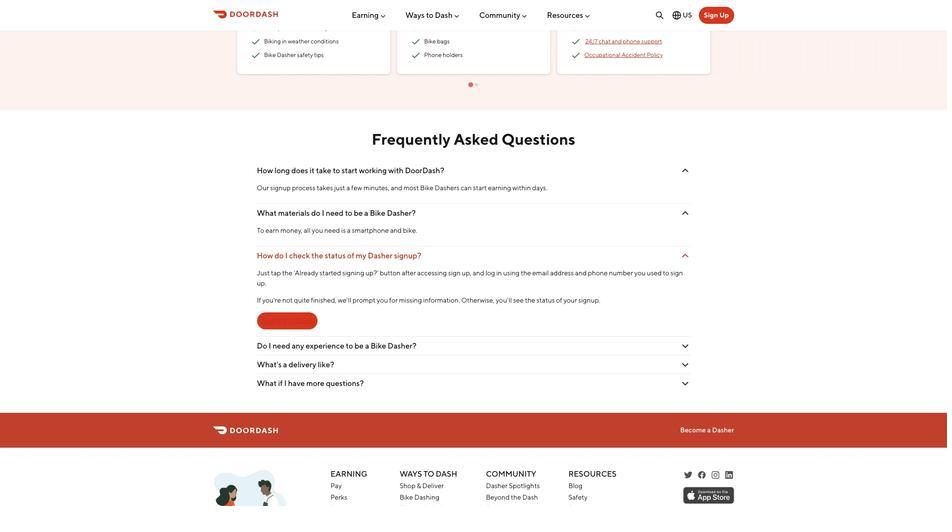 Task type: locate. For each thing, give the bounding box(es) containing it.
0 horizontal spatial with
[[282, 24, 294, 31]]

community down like
[[480, 11, 521, 19]]

the right like
[[520, 0, 529, 6]]

1 chevron down image from the top
[[681, 166, 691, 176]]

be for need
[[354, 209, 363, 218]]

0 vertical spatial how
[[257, 166, 273, 175]]

chevron down image
[[681, 208, 691, 218], [681, 251, 691, 261]]

of left the your
[[557, 297, 563, 305]]

1 vertical spatial dasher?
[[388, 342, 417, 351]]

in right biking
[[282, 38, 287, 45]]

how left 'long'
[[257, 166, 273, 175]]

twitter image
[[684, 471, 694, 481]]

0 vertical spatial with
[[282, 24, 294, 31]]

become
[[681, 426, 706, 435]]

any
[[292, 342, 304, 351]]

with
[[282, 24, 294, 31], [389, 166, 404, 175]]

earning link
[[352, 7, 387, 23]]

all
[[304, 227, 311, 235]]

what left if
[[257, 379, 277, 388]]

1 horizontal spatial do
[[312, 209, 321, 218]]

1 horizontal spatial start
[[473, 184, 487, 192]]

button
[[380, 269, 401, 277]]

ways to dash up helmets
[[406, 11, 453, 19]]

the right using
[[521, 269, 532, 277]]

number
[[610, 269, 634, 277]]

0 vertical spatial start
[[342, 166, 358, 175]]

dasher right become
[[713, 426, 735, 435]]

1 horizontal spatial status
[[537, 297, 555, 305]]

you right all
[[312, 227, 323, 235]]

0 horizontal spatial up
[[278, 317, 287, 325]]

of
[[348, 251, 355, 260], [557, 297, 563, 305]]

dash down quite
[[297, 317, 313, 325]]

check
[[289, 251, 310, 260]]

ways up shop
[[400, 470, 422, 479]]

phone left number
[[588, 269, 608, 277]]

up
[[720, 11, 730, 19], [278, 317, 287, 325]]

up?'
[[366, 269, 379, 277]]

phone up "accident"
[[624, 38, 641, 45]]

1 vertical spatial tips
[[314, 52, 324, 58]]

up inside button
[[720, 11, 730, 19]]

0 horizontal spatial sign
[[449, 269, 461, 277]]

3 chevron down image from the top
[[681, 360, 691, 370]]

biking
[[264, 38, 281, 45]]

be right experience
[[355, 342, 364, 351]]

a right the just
[[347, 184, 350, 192]]

i left check
[[285, 251, 288, 260]]

0 horizontal spatial do
[[275, 251, 284, 260]]

ways to dash
[[406, 11, 453, 19], [400, 470, 458, 479]]

1 horizontal spatial sign
[[705, 11, 719, 19]]

sign right used
[[671, 269, 684, 277]]

our signup process takes just a few minutes, and most bike dashers can start earning within days.
[[257, 184, 548, 192]]

my
[[356, 251, 367, 260]]

sign right "us"
[[705, 11, 719, 19]]

tap
[[271, 269, 281, 277]]

1 vertical spatial up
[[278, 317, 287, 325]]

signup.
[[579, 297, 601, 305]]

1 sign from the left
[[449, 269, 461, 277]]

up right "us"
[[720, 11, 730, 19]]

dasher inside dasher spotlights beyond the dash
[[486, 482, 508, 490]]

0 horizontal spatial safety
[[264, 24, 281, 31]]

pay link
[[331, 482, 342, 490]]

quite
[[294, 297, 310, 305]]

blog link
[[569, 482, 583, 490]]

a up smartphone
[[365, 209, 369, 218]]

if
[[257, 297, 261, 305]]

1 vertical spatial resources
[[569, 470, 617, 479]]

0 vertical spatial sign
[[705, 11, 719, 19]]

just
[[335, 184, 345, 192]]

1 what from the top
[[257, 209, 277, 218]]

dash up deliver
[[436, 470, 458, 479]]

do up tap at the bottom left
[[275, 251, 284, 260]]

the right see
[[525, 297, 536, 305]]

otherwise,
[[462, 297, 495, 305]]

resources link
[[547, 7, 591, 23]]

dash inside dasher spotlights beyond the dash
[[523, 494, 538, 502]]

safety up biking
[[264, 24, 281, 31]]

be up smartphone
[[354, 209, 363, 218]]

a right is
[[347, 227, 351, 235]]

beyond the dash link
[[486, 494, 538, 502]]

do i need any experience to be a bike dasher?
[[257, 342, 417, 351]]

1 chevron down image from the top
[[681, 208, 691, 218]]

sign for sign up
[[705, 11, 719, 19]]

1 vertical spatial start
[[473, 184, 487, 192]]

safedash link
[[586, 24, 611, 31]]

0 horizontal spatial phone
[[588, 269, 608, 277]]

to right used
[[664, 269, 670, 277]]

1 horizontal spatial tips
[[366, 0, 376, 6]]

0 vertical spatial safety
[[264, 24, 281, 31]]

below,
[[411, 8, 428, 15]]

0 vertical spatial resources
[[547, 11, 584, 19]]

and right chat
[[612, 38, 622, 45]]

app store image
[[684, 488, 735, 505]]

dasher down weather
[[277, 52, 296, 58]]

sign down you're
[[262, 317, 276, 325]]

tips right safety
[[314, 52, 324, 58]]

2 how from the top
[[257, 251, 273, 260]]

0 vertical spatial chevron down image
[[681, 208, 691, 218]]

1 horizontal spatial sign
[[671, 269, 684, 277]]

in inside just tap the 'already started signing up?' button after accessing sign up, and log in using the email address and phone number you used to sign up.
[[497, 269, 502, 277]]

do
[[312, 209, 321, 218], [275, 251, 284, 260]]

community
[[480, 11, 521, 19], [486, 470, 537, 479]]

1 vertical spatial with
[[389, 166, 404, 175]]

the
[[520, 0, 529, 6], [312, 251, 323, 260], [282, 269, 293, 277], [521, 269, 532, 277], [525, 297, 536, 305], [511, 494, 522, 502]]

dash down spotlights
[[523, 494, 538, 502]]

community up dasher spotlights link at the bottom
[[486, 470, 537, 479]]

need left is
[[325, 227, 340, 235]]

2 what from the top
[[257, 379, 277, 388]]

0 horizontal spatial sign
[[262, 317, 276, 325]]

in right log
[[497, 269, 502, 277]]

in inside know before you go "region"
[[282, 38, 287, 45]]

questions?
[[326, 379, 364, 388]]

1 vertical spatial earning
[[331, 470, 368, 479]]

dasher up the beyond
[[486, 482, 508, 490]]

community link
[[480, 7, 528, 23]]

dasher
[[277, 52, 296, 58], [368, 251, 393, 260], [713, 426, 735, 435], [486, 482, 508, 490]]

with inside know before you go "region"
[[282, 24, 294, 31]]

more
[[307, 379, 325, 388]]

doordash for merchants image
[[213, 471, 286, 507]]

0 vertical spatial of
[[348, 251, 355, 260]]

status up started
[[325, 251, 346, 260]]

perks
[[331, 494, 348, 502]]

dash up helmets
[[435, 11, 453, 19]]

1 horizontal spatial you
[[377, 297, 388, 305]]

and left most
[[391, 184, 403, 192]]

2 horizontal spatial you
[[635, 269, 646, 277]]

2 vertical spatial need
[[273, 342, 291, 351]]

4 chevron down image from the top
[[681, 379, 691, 389]]

24/7 chat and phone support
[[586, 38, 663, 45]]

dasher? for what materials do i need to be a bike dasher?
[[387, 209, 416, 218]]

dasher inside know before you go "region"
[[277, 52, 296, 58]]

asked
[[454, 130, 499, 148]]

for
[[390, 297, 398, 305]]

tips up earning link
[[366, 0, 376, 6]]

sign for sign up to dash
[[262, 317, 276, 325]]

how
[[257, 166, 273, 175], [257, 251, 273, 260]]

chevron down image for do i need any experience to be a bike dasher?
[[681, 341, 691, 351]]

safety down blog link
[[569, 494, 588, 502]]

safety with bike dashing
[[264, 24, 328, 31]]

chevron down image for what if i have more questions?
[[681, 379, 691, 389]]

0 vertical spatial ways to dash
[[406, 11, 453, 19]]

to up helmets
[[427, 11, 434, 19]]

2 chevron down image from the top
[[681, 251, 691, 261]]

sign inside sign up button
[[705, 11, 719, 19]]

1 vertical spatial need
[[325, 227, 340, 235]]

status left the your
[[537, 297, 555, 305]]

how for how long does it take to start working with doordash?
[[257, 166, 273, 175]]

1 horizontal spatial in
[[497, 269, 502, 277]]

what if i have more questions?
[[257, 379, 364, 388]]

i right if
[[284, 379, 287, 388]]

need up to earn money, all you need is a smartphone and bike.
[[326, 209, 344, 218]]

1 vertical spatial of
[[557, 297, 563, 305]]

sign
[[449, 269, 461, 277], [671, 269, 684, 277]]

dash
[[435, 11, 453, 19], [297, 317, 313, 325], [436, 470, 458, 479], [523, 494, 538, 502]]

1 horizontal spatial safety
[[569, 494, 588, 502]]

ways to dash up deliver
[[400, 470, 458, 479]]

check mark image
[[251, 23, 261, 33], [411, 23, 421, 33], [731, 23, 741, 33], [891, 34, 902, 45], [251, 36, 261, 47], [411, 36, 421, 47], [571, 36, 581, 47], [411, 50, 421, 60], [571, 50, 581, 60]]

1 vertical spatial how
[[257, 251, 273, 260]]

occupational
[[585, 52, 621, 58]]

how up 'just'
[[257, 251, 273, 260]]

the down dasher spotlights link at the bottom
[[511, 494, 522, 502]]

within
[[513, 184, 531, 192]]

0 vertical spatial you
[[312, 227, 323, 235]]

0 vertical spatial do
[[312, 209, 321, 218]]

accident
[[622, 52, 646, 58]]

tips inside tips to learn about:
[[366, 0, 376, 6]]

what's
[[257, 360, 282, 369]]

chevron down image for what's a delivery like?
[[681, 360, 691, 370]]

1 vertical spatial phone
[[588, 269, 608, 277]]

linkedin image
[[724, 471, 735, 481]]

phone
[[624, 38, 641, 45], [588, 269, 608, 277]]

how long does it take to start working with doordash?
[[257, 166, 445, 175]]

0 vertical spatial phone
[[624, 38, 641, 45]]

information.
[[424, 297, 460, 305]]

a right become
[[708, 426, 711, 435]]

dasher spotlights link
[[486, 482, 540, 490]]

0 vertical spatial dasher?
[[387, 209, 416, 218]]

you left for
[[377, 297, 388, 305]]

become a dasher
[[681, 426, 735, 435]]

1 horizontal spatial up
[[720, 11, 730, 19]]

a
[[347, 184, 350, 192], [365, 209, 369, 218], [347, 227, 351, 235], [365, 342, 369, 351], [283, 360, 287, 369], [708, 426, 711, 435]]

phone
[[425, 52, 442, 58]]

tips to learn about:
[[251, 0, 376, 15]]

instagram image
[[711, 471, 721, 481]]

start right can at left
[[473, 184, 487, 192]]

questions
[[502, 130, 576, 148]]

occupational accident policy
[[585, 52, 663, 58]]

0 horizontal spatial of
[[348, 251, 355, 260]]

0 horizontal spatial you
[[312, 227, 323, 235]]

to inside just tap the 'already started signing up?' button after accessing sign up, and log in using the email address and phone number you used to sign up.
[[664, 269, 670, 277]]

more!
[[440, 8, 456, 15]]

to left learn
[[251, 8, 256, 15]]

1 vertical spatial do
[[275, 251, 284, 260]]

0 horizontal spatial status
[[325, 251, 346, 260]]

0 vertical spatial what
[[257, 209, 277, 218]]

know before you go region
[[234, 0, 948, 88]]

ways up helmets
[[406, 11, 425, 19]]

you left used
[[635, 269, 646, 277]]

you're
[[263, 297, 281, 305]]

a right experience
[[365, 342, 369, 351]]

community inside community 'link'
[[480, 11, 521, 19]]

shop
[[400, 482, 416, 490]]

with up the "our signup process takes just a few minutes, and most bike dashers can start earning within days."
[[389, 166, 404, 175]]

the right check
[[312, 251, 323, 260]]

1 vertical spatial in
[[497, 269, 502, 277]]

sign left up,
[[449, 269, 461, 277]]

0 vertical spatial community
[[480, 11, 521, 19]]

1 vertical spatial chevron down image
[[681, 251, 691, 261]]

start
[[342, 166, 358, 175], [473, 184, 487, 192]]

0 vertical spatial in
[[282, 38, 287, 45]]

frequently
[[372, 130, 451, 148]]

0 vertical spatial up
[[720, 11, 730, 19]]

to right experience
[[346, 342, 353, 351]]

0 horizontal spatial in
[[282, 38, 287, 45]]

1 vertical spatial sign
[[262, 317, 276, 325]]

email
[[533, 269, 549, 277]]

0 vertical spatial earning
[[352, 11, 379, 19]]

and left more!
[[429, 8, 439, 15]]

with left bike
[[282, 24, 294, 31]]

1 vertical spatial safety
[[569, 494, 588, 502]]

1 vertical spatial what
[[257, 379, 277, 388]]

do right materials
[[312, 209, 321, 218]]

safedash
[[586, 24, 611, 31]]

1 vertical spatial ways
[[400, 470, 422, 479]]

of left my
[[348, 251, 355, 260]]

2 vertical spatial you
[[377, 297, 388, 305]]

to earn money, all you need is a smartphone and bike.
[[257, 227, 420, 235]]

most
[[404, 184, 419, 192]]

up for sign up
[[720, 11, 730, 19]]

2 sign from the left
[[671, 269, 684, 277]]

1 vertical spatial you
[[635, 269, 646, 277]]

you
[[312, 227, 323, 235], [635, 269, 646, 277], [377, 297, 388, 305]]

0 horizontal spatial tips
[[314, 52, 324, 58]]

up down the not
[[278, 317, 287, 325]]

earning
[[352, 11, 379, 19], [331, 470, 368, 479]]

facebook link
[[697, 471, 707, 481]]

need left the any
[[273, 342, 291, 351]]

chevron down image
[[681, 166, 691, 176], [681, 341, 691, 351], [681, 360, 691, 370], [681, 379, 691, 389]]

and left 'bike.'
[[390, 227, 402, 235]]

start up few
[[342, 166, 358, 175]]

dasher right my
[[368, 251, 393, 260]]

what's a delivery like?
[[257, 360, 334, 369]]

0 vertical spatial be
[[354, 209, 363, 218]]

2 chevron down image from the top
[[681, 341, 691, 351]]

we'll
[[338, 297, 352, 305]]

the inside like the below, and more!
[[520, 0, 529, 6]]

does
[[292, 166, 308, 175]]

check mark image
[[891, 21, 902, 31], [571, 23, 581, 33], [731, 36, 741, 47], [251, 50, 261, 60], [731, 50, 741, 60]]

experience
[[306, 342, 345, 351]]

1 how from the top
[[257, 166, 273, 175]]

the right tap at the bottom left
[[282, 269, 293, 277]]

0 vertical spatial tips
[[366, 0, 376, 6]]

1 vertical spatial be
[[355, 342, 364, 351]]

what up "earn"
[[257, 209, 277, 218]]

1 horizontal spatial phone
[[624, 38, 641, 45]]



Task type: describe. For each thing, give the bounding box(es) containing it.
about:
[[272, 8, 289, 15]]

globe line image
[[672, 10, 683, 20]]

and right address
[[576, 269, 587, 277]]

occupational accident policy link
[[585, 52, 663, 58]]

phone holders
[[425, 52, 463, 58]]

bike dashing link
[[400, 494, 440, 502]]

1 vertical spatial ways to dash
[[400, 470, 458, 479]]

to up deliver
[[424, 470, 435, 479]]

if
[[278, 379, 283, 388]]

minutes,
[[364, 184, 390, 192]]

working
[[359, 166, 387, 175]]

dashing
[[307, 24, 328, 31]]

bike inside shop & deliver bike dashing
[[400, 494, 413, 502]]

not
[[283, 297, 293, 305]]

safety inside know before you go "region"
[[264, 24, 281, 31]]

signup?
[[394, 251, 422, 260]]

signing
[[343, 269, 365, 277]]

what for what materials do i need to be a bike dasher?
[[257, 209, 277, 218]]

to down the not
[[289, 317, 295, 325]]

support
[[642, 38, 663, 45]]

bike bags
[[425, 38, 451, 45]]

to
[[257, 227, 264, 235]]

frequently asked questions
[[372, 130, 576, 148]]

you'll
[[496, 297, 512, 305]]

smartphone
[[352, 227, 389, 235]]

linkedin link
[[724, 471, 735, 481]]

chevron down image for dasher?
[[681, 208, 691, 218]]

using
[[504, 269, 520, 277]]

deliver
[[423, 482, 444, 490]]

chat
[[599, 38, 611, 45]]

&
[[417, 482, 421, 490]]

our
[[257, 184, 269, 192]]

like
[[510, 0, 519, 6]]

what for what if i have more questions?
[[257, 379, 277, 388]]

facebook image
[[697, 471, 707, 481]]

learn
[[257, 8, 271, 15]]

process
[[292, 184, 316, 192]]

your
[[564, 297, 578, 305]]

weather
[[288, 38, 310, 45]]

1 horizontal spatial of
[[557, 297, 563, 305]]

beyond
[[486, 494, 510, 502]]

biking in weather conditions
[[264, 38, 339, 45]]

and right up,
[[473, 269, 485, 277]]

dashing
[[415, 494, 440, 502]]

it
[[310, 166, 315, 175]]

shop & deliver link
[[400, 482, 444, 490]]

dashers
[[435, 184, 460, 192]]

days.
[[533, 184, 548, 192]]

1 vertical spatial status
[[537, 297, 555, 305]]

accessing
[[418, 269, 447, 277]]

i up to earn money, all you need is a smartphone and bike.
[[322, 209, 325, 218]]

log
[[486, 269, 496, 277]]

and inside like the below, and more!
[[429, 8, 439, 15]]

dasher? for do i need any experience to be a bike dasher?
[[388, 342, 417, 351]]

just tap the 'already started signing up?' button after accessing sign up, and log in using the email address and phone number you used to sign up.
[[257, 269, 684, 288]]

24/7 chat and phone support link
[[586, 38, 663, 45]]

sign up to dash link
[[257, 313, 318, 330]]

blog safety
[[569, 482, 588, 502]]

just
[[257, 269, 270, 277]]

used
[[647, 269, 662, 277]]

0 vertical spatial status
[[325, 251, 346, 260]]

money,
[[281, 227, 303, 235]]

like the below, and more!
[[411, 0, 529, 15]]

finished,
[[311, 297, 337, 305]]

ways to dash link
[[406, 7, 461, 23]]

sign up button
[[699, 7, 735, 24]]

can
[[461, 184, 472, 192]]

0 horizontal spatial start
[[342, 166, 358, 175]]

to inside tips to learn about:
[[251, 8, 256, 15]]

missing
[[399, 297, 422, 305]]

takes
[[317, 184, 333, 192]]

be for experience
[[355, 342, 364, 351]]

dasher inside become a dasher link
[[713, 426, 735, 435]]

up.
[[257, 279, 267, 288]]

signup
[[270, 184, 291, 192]]

twitter link
[[684, 471, 694, 481]]

up for sign up to dash
[[278, 317, 287, 325]]

conditions
[[311, 38, 339, 45]]

see
[[514, 297, 524, 305]]

to up is
[[345, 209, 353, 218]]

the inside dasher spotlights beyond the dash
[[511, 494, 522, 502]]

0 vertical spatial need
[[326, 209, 344, 218]]

doordash?
[[405, 166, 445, 175]]

how for how do i check the status of my dasher signup?
[[257, 251, 273, 260]]

bike dasher safety tips
[[264, 52, 324, 58]]

you inside just tap the 'already started signing up?' button after accessing sign up, and log in using the email address and phone number you used to sign up.
[[635, 269, 646, 277]]

0 vertical spatial ways
[[406, 11, 425, 19]]

few
[[352, 184, 363, 192]]

us
[[683, 11, 693, 19]]

like?
[[318, 360, 334, 369]]

instagram link
[[711, 471, 721, 481]]

holders
[[443, 52, 463, 58]]

bike
[[295, 24, 306, 31]]

chevron down image for how long does it take to start working with doordash?
[[681, 166, 691, 176]]

dasher spotlights beyond the dash
[[486, 482, 540, 502]]

if you're not quite finished, we'll prompt you for missing information. otherwise, you'll see the status of your signup.
[[257, 297, 601, 305]]

to right take
[[333, 166, 340, 175]]

a right the what's
[[283, 360, 287, 369]]

24/7
[[586, 38, 598, 45]]

1 vertical spatial community
[[486, 470, 537, 479]]

have
[[288, 379, 305, 388]]

sign up
[[705, 11, 730, 19]]

1 horizontal spatial with
[[389, 166, 404, 175]]

select a slide to show tab list
[[234, 81, 714, 88]]

policy
[[647, 52, 663, 58]]

chevron down image for signup?
[[681, 251, 691, 261]]

safety link
[[569, 494, 588, 502]]

spotlights
[[509, 482, 540, 490]]

phone inside just tap the 'already started signing up?' button after accessing sign up, and log in using the email address and phone number you used to sign up.
[[588, 269, 608, 277]]

do
[[257, 342, 267, 351]]

i right do
[[269, 342, 271, 351]]

phone inside know before you go "region"
[[624, 38, 641, 45]]



Task type: vqa. For each thing, say whether or not it's contained in the screenshot.


